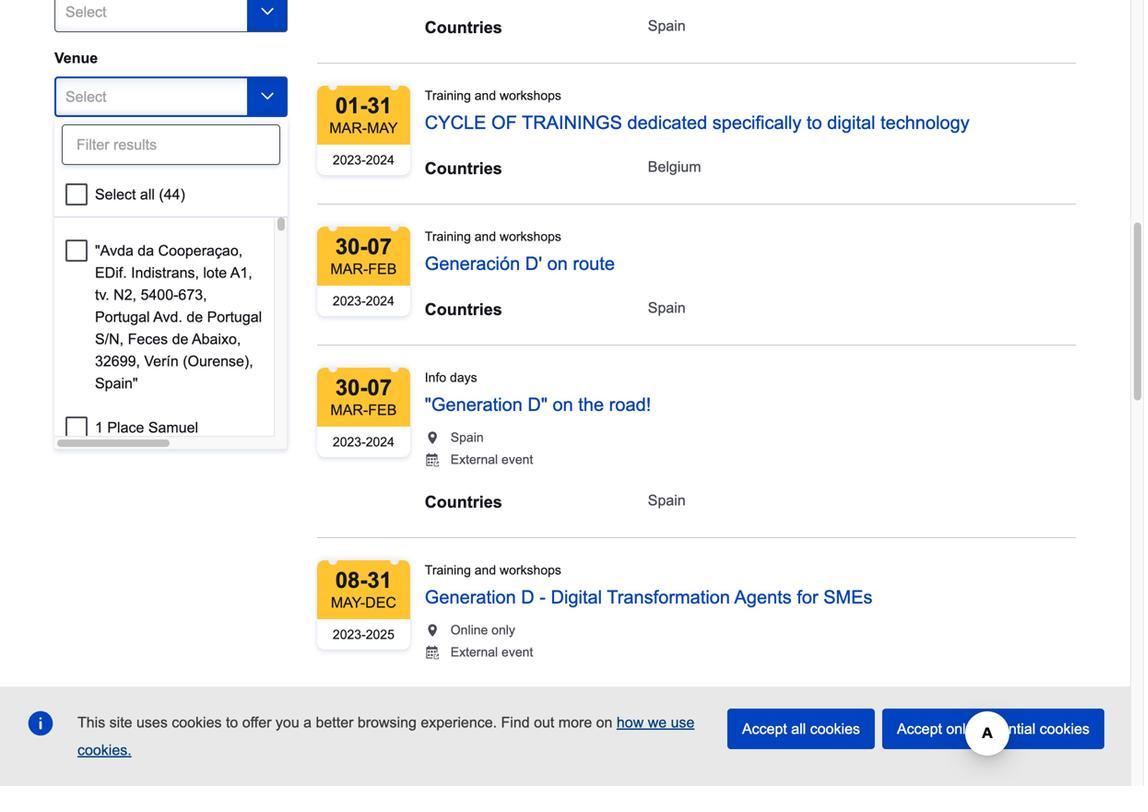 Task type: vqa. For each thing, say whether or not it's contained in the screenshot.
activities
no



Task type: locate. For each thing, give the bounding box(es) containing it.
external event down "generation
[[451, 453, 533, 467]]

event down online only
[[502, 645, 533, 659]]

2 30- from the top
[[335, 376, 367, 400]]

3 2023-2024 from the top
[[333, 435, 394, 449]]

0 vertical spatial to
[[807, 112, 822, 133]]

and up generation
[[475, 563, 496, 577]]

only inside "accept only essential cookies" link
[[946, 721, 973, 738]]

1 vertical spatial training and workshops
[[425, 229, 561, 244]]

2023-2024 for generación d' on route
[[333, 294, 394, 308]]

on right d' on the left of page
[[547, 253, 568, 274]]

2 07 from the top
[[367, 376, 392, 400]]

(ourense),
[[183, 353, 253, 370]]

2 vertical spatial mar-
[[330, 402, 368, 418]]

1 vertical spatial 1
[[95, 419, 103, 436]]

external event for 08-31
[[451, 645, 533, 659]]

all
[[140, 186, 155, 203], [791, 721, 806, 738]]

event for 07
[[502, 453, 533, 467]]

select all (44)
[[95, 186, 185, 203]]

accept only essential cookies link
[[882, 709, 1104, 749]]

generación
[[425, 253, 520, 274]]

info days
[[425, 370, 477, 385]]

2023- for generation d - digital transformation agents for smes
[[333, 628, 366, 642]]

08-31 may-dec
[[331, 568, 396, 611]]

31 inside the 08-31 may-dec
[[367, 568, 392, 593]]

1 horizontal spatial online
[[451, 623, 488, 637]]

2 vertical spatial 2024
[[366, 435, 394, 449]]

1 training and workshops from the top
[[425, 88, 561, 103]]

07 for "generation d" on the road!
[[367, 376, 392, 400]]

2 2024 from the top
[[366, 294, 394, 308]]

"generation d" on the road!
[[425, 394, 651, 415]]

smes
[[823, 587, 873, 607]]

workshops up of
[[500, 88, 561, 103]]

generación d' on route link
[[425, 253, 615, 274]]

1 horizontal spatial accept
[[897, 721, 942, 738]]

training and workshops up generación
[[425, 229, 561, 244]]

2024 for generación
[[366, 294, 394, 308]]

xs image for external event
[[425, 645, 440, 660]]

5400-
[[141, 287, 178, 303]]

generation d - digital transformation agents for smes link
[[425, 587, 873, 607]]

info
[[425, 370, 446, 385]]

2 external from the top
[[451, 645, 498, 659]]

2 external event from the top
[[451, 645, 533, 659]]

30- for "generation d" on the road!
[[335, 376, 367, 400]]

generación d' on route
[[425, 253, 615, 274]]

2 30-07 mar-feb from the top
[[330, 376, 397, 418]]

external event for 30-07
[[451, 453, 533, 467]]

0 horizontal spatial only
[[491, 623, 515, 637]]

2 xs image from the top
[[425, 645, 440, 660]]

1 horizontal spatial all
[[791, 721, 806, 738]]

2 workshops from the top
[[500, 229, 561, 244]]

1 vertical spatial 07
[[367, 376, 392, 400]]

0 vertical spatial external event
[[451, 453, 533, 467]]

xs image for spain
[[425, 430, 440, 445]]

1 external from the top
[[451, 453, 498, 467]]

de down 673,
[[187, 309, 203, 325]]

3 workshops from the top
[[500, 563, 561, 577]]

cycle of trainings dedicated specifically to digital technology
[[425, 112, 970, 133]]

3 training and workshops from the top
[[425, 563, 561, 577]]

only down generation
[[491, 623, 515, 637]]

1 30- from the top
[[335, 235, 367, 259]]

2 training from the top
[[425, 229, 471, 244]]

0 vertical spatial external
[[451, 453, 498, 467]]

0 horizontal spatial online
[[54, 134, 100, 151]]

1 for 1 place samuel champlain 92400 courbevoie
[[95, 419, 103, 436]]

online only
[[451, 623, 515, 637]]

workshops up d' on the left of page
[[500, 229, 561, 244]]

0 vertical spatial all
[[140, 186, 155, 203]]

31 inside 01-31 mar-may
[[367, 93, 392, 118]]

external
[[451, 453, 498, 467], [451, 645, 498, 659]]

0 vertical spatial feb
[[368, 261, 397, 277]]

lote
[[203, 264, 227, 281]]

xs image
[[425, 430, 440, 445], [425, 453, 440, 467]]

31 up "dec"
[[367, 568, 392, 593]]

mar- for cycle
[[329, 120, 367, 136]]

spain"
[[95, 375, 138, 392]]

30-07 mar-feb for generación
[[330, 235, 397, 277]]

0 vertical spatial 1
[[77, 173, 84, 188]]

1 2023-2024 from the top
[[333, 153, 394, 167]]

2 vertical spatial 2023-2024
[[333, 435, 394, 449]]

1 31 from the top
[[367, 93, 392, 118]]

training up cycle
[[425, 88, 471, 103]]

2 vertical spatial training
[[425, 563, 471, 577]]

online type
[[54, 134, 135, 151]]

0 vertical spatial training
[[425, 88, 471, 103]]

xs image
[[425, 623, 440, 638], [425, 645, 440, 660]]

1 vertical spatial 31
[[367, 568, 392, 593]]

and
[[475, 88, 496, 103], [475, 229, 496, 244], [475, 563, 496, 577]]

0 vertical spatial 30-
[[335, 235, 367, 259]]

31
[[367, 93, 392, 118], [367, 568, 392, 593]]

2 xs image from the top
[[425, 453, 440, 467]]

1 left 'place'
[[95, 419, 103, 436]]

1 vertical spatial event
[[502, 645, 533, 659]]

1 vertical spatial on
[[553, 394, 573, 415]]

30-07 mar-feb
[[330, 235, 397, 277], [330, 376, 397, 418]]

may
[[367, 120, 398, 136]]

0 vertical spatial 30-07 mar-feb
[[330, 235, 397, 277]]

1 horizontal spatial only
[[946, 721, 973, 738]]

training and workshops for 08-31
[[425, 563, 561, 577]]

1 training from the top
[[425, 88, 471, 103]]

0 vertical spatial event
[[502, 453, 533, 467]]

1 vertical spatial external
[[451, 645, 498, 659]]

0 horizontal spatial accept
[[742, 721, 787, 738]]

indistrans,
[[131, 264, 199, 281]]

browsing
[[358, 714, 417, 731]]

courbevoie
[[95, 464, 193, 480]]

workshops for 08-31
[[500, 563, 561, 577]]

3 training from the top
[[425, 563, 471, 577]]

Filter results search field
[[62, 124, 280, 165]]

only for online
[[491, 623, 515, 637]]

3 and from the top
[[475, 563, 496, 577]]

31 up may
[[367, 93, 392, 118]]

feb
[[368, 261, 397, 277], [368, 402, 397, 418]]

0 vertical spatial online
[[54, 134, 100, 151]]

n2,
[[114, 287, 136, 303]]

1 vertical spatial only
[[946, 721, 973, 738]]

to left offer
[[226, 714, 238, 731]]

use
[[671, 714, 695, 731]]

1 vertical spatial mar-
[[330, 261, 368, 277]]

training and workshops up of
[[425, 88, 561, 103]]

external down "generation
[[451, 453, 498, 467]]

transformation
[[607, 587, 730, 607]]

1 vertical spatial training
[[425, 229, 471, 244]]

1 vertical spatial feb
[[368, 402, 397, 418]]

event
[[502, 453, 533, 467], [502, 645, 533, 659]]

event down d"
[[502, 453, 533, 467]]

2023- for generación d' on route
[[333, 294, 366, 308]]

0 vertical spatial only
[[491, 623, 515, 637]]

3 2024 from the top
[[366, 435, 394, 449]]

we
[[648, 714, 667, 731]]

workshops
[[500, 88, 561, 103], [500, 229, 561, 244], [500, 563, 561, 577]]

external event down online only
[[451, 645, 533, 659]]

portugal up abaixo,
[[207, 309, 262, 325]]

1 horizontal spatial cookies
[[810, 721, 860, 738]]

mar- inside 01-31 mar-may
[[329, 120, 367, 136]]

site
[[109, 714, 132, 731]]

workshops up the d
[[500, 563, 561, 577]]

only for accept
[[946, 721, 973, 738]]

1 2023- from the top
[[333, 153, 366, 167]]

0 vertical spatial training and workshops
[[425, 88, 561, 103]]

feces
[[128, 331, 168, 347]]

on for the
[[553, 394, 573, 415]]

0 vertical spatial and
[[475, 88, 496, 103]]

31 for 01-
[[367, 93, 392, 118]]

and up of
[[475, 88, 496, 103]]

0 vertical spatial 07
[[367, 235, 392, 259]]

0 vertical spatial on
[[547, 253, 568, 274]]

1 30-07 mar-feb from the top
[[330, 235, 397, 277]]

search button
[[54, 309, 131, 349]]

spain
[[648, 17, 686, 34], [648, 299, 686, 316], [451, 430, 484, 445], [648, 492, 686, 509], [648, 685, 686, 701]]

2 and from the top
[[475, 229, 496, 244]]

32699,
[[95, 353, 140, 370]]

0 vertical spatial 31
[[367, 93, 392, 118]]

2 2023-2024 from the top
[[333, 294, 394, 308]]

de down the avd. at top
[[172, 331, 188, 347]]

1 vertical spatial 30-
[[335, 376, 367, 400]]

feb left "generation
[[368, 402, 397, 418]]

1 left select
[[77, 173, 84, 188]]

d
[[521, 587, 534, 607]]

1 xs image from the top
[[425, 623, 440, 638]]

2 accept from the left
[[897, 721, 942, 738]]

1 vertical spatial and
[[475, 229, 496, 244]]

online down generation
[[451, 623, 488, 637]]

trainings
[[522, 112, 622, 133]]

training and workshops
[[425, 88, 561, 103], [425, 229, 561, 244], [425, 563, 561, 577]]

2 vertical spatial and
[[475, 563, 496, 577]]

1 vertical spatial xs image
[[425, 645, 440, 660]]

training for 30-07
[[425, 229, 471, 244]]

external event
[[451, 453, 533, 467], [451, 645, 533, 659]]

1 xs image from the top
[[425, 430, 440, 445]]

1 feb from the top
[[368, 261, 397, 277]]

0 vertical spatial workshops
[[500, 88, 561, 103]]

2024 for "generation
[[366, 435, 394, 449]]

1 horizontal spatial portugal
[[207, 309, 262, 325]]

all for accept
[[791, 721, 806, 738]]

0 horizontal spatial portugal
[[95, 309, 150, 325]]

accept left essential
[[897, 721, 942, 738]]

1 07 from the top
[[367, 235, 392, 259]]

2025
[[366, 628, 394, 642]]

portugal down n2,
[[95, 309, 150, 325]]

07
[[367, 235, 392, 259], [367, 376, 392, 400]]

de
[[187, 309, 203, 325], [172, 331, 188, 347]]

1 place samuel champlain 92400 courbevoie
[[95, 419, 215, 480]]

mar-
[[329, 120, 367, 136], [330, 261, 368, 277], [330, 402, 368, 418]]

training up generación
[[425, 229, 471, 244]]

online
[[54, 134, 100, 151], [451, 623, 488, 637]]

1 external event from the top
[[451, 453, 533, 467]]

cookies
[[172, 714, 222, 731], [810, 721, 860, 738], [1040, 721, 1090, 738]]

tv.
[[95, 287, 109, 303]]

out
[[534, 714, 554, 731]]

training and workshops for 01-31
[[425, 88, 561, 103]]

1 inside 1 place samuel champlain 92400 courbevoie
[[95, 419, 103, 436]]

2 31 from the top
[[367, 568, 392, 593]]

1 vertical spatial 30-07 mar-feb
[[330, 376, 397, 418]]

2 vertical spatial training and workshops
[[425, 563, 561, 577]]

and up generación
[[475, 229, 496, 244]]

1 2024 from the top
[[366, 153, 394, 167]]

1 vertical spatial online
[[451, 623, 488, 637]]

feb left generación
[[368, 261, 397, 277]]

training and workshops up generation
[[425, 563, 561, 577]]

2 training and workshops from the top
[[425, 229, 561, 244]]

0 horizontal spatial cookies
[[172, 714, 222, 731]]

1 workshops from the top
[[500, 88, 561, 103]]

digital
[[827, 112, 875, 133]]

cookies for accept
[[1040, 721, 1090, 738]]

clear
[[149, 321, 185, 337]]

1 horizontal spatial 1
[[95, 419, 103, 436]]

external for 30-07
[[451, 453, 498, 467]]

accept right use
[[742, 721, 787, 738]]

how
[[617, 714, 644, 731]]

1 vertical spatial 2024
[[366, 294, 394, 308]]

on right d"
[[553, 394, 573, 415]]

to left digital
[[807, 112, 822, 133]]

0 vertical spatial 2023-2024
[[333, 153, 394, 167]]

generation d - digital transformation agents for smes
[[425, 587, 873, 607]]

0 vertical spatial mar-
[[329, 120, 367, 136]]

on
[[547, 253, 568, 274], [553, 394, 573, 415], [596, 714, 613, 731]]

samuel
[[148, 419, 198, 436]]

2023-
[[333, 153, 366, 167], [333, 294, 366, 308], [333, 435, 366, 449], [333, 628, 366, 642]]

training up generation
[[425, 563, 471, 577]]

0 vertical spatial xs image
[[425, 623, 440, 638]]

1 event from the top
[[502, 453, 533, 467]]

this
[[77, 714, 105, 731]]

1 and from the top
[[475, 88, 496, 103]]

only left essential
[[946, 721, 973, 738]]

and for 08-31
[[475, 563, 496, 577]]

4 2023- from the top
[[333, 628, 366, 642]]

1
[[77, 173, 84, 188], [95, 419, 103, 436]]

0 horizontal spatial all
[[140, 186, 155, 203]]

1 vertical spatial xs image
[[425, 453, 440, 467]]

2023-2024
[[333, 153, 394, 167], [333, 294, 394, 308], [333, 435, 394, 449]]

2023-2024 for "generation d" on the road!
[[333, 435, 394, 449]]

0 vertical spatial 2024
[[366, 153, 394, 167]]

2 horizontal spatial cookies
[[1040, 721, 1090, 738]]

1 vertical spatial 2023-2024
[[333, 294, 394, 308]]

3 2023- from the top
[[333, 435, 366, 449]]

accept all cookies
[[742, 721, 860, 738]]

1 vertical spatial all
[[791, 721, 806, 738]]

on left how
[[596, 714, 613, 731]]

2 2023- from the top
[[333, 294, 366, 308]]

1 vertical spatial external event
[[451, 645, 533, 659]]

for
[[797, 587, 818, 607]]

1 vertical spatial workshops
[[500, 229, 561, 244]]

0 horizontal spatial 1
[[77, 173, 84, 188]]

1 accept from the left
[[742, 721, 787, 738]]

2 event from the top
[[502, 645, 533, 659]]

portugal
[[95, 309, 150, 325], [207, 309, 262, 325]]

external down online only
[[451, 645, 498, 659]]

2 vertical spatial workshops
[[500, 563, 561, 577]]

"generation
[[425, 394, 523, 415]]

accept only essential cookies
[[897, 721, 1090, 738]]

select
[[95, 186, 136, 203]]

xs image for online only
[[425, 623, 440, 638]]

2 feb from the top
[[368, 402, 397, 418]]

online left type
[[54, 134, 100, 151]]

0 horizontal spatial to
[[226, 714, 238, 731]]

workshops for 30-07
[[500, 229, 561, 244]]

0 vertical spatial xs image
[[425, 430, 440, 445]]



Task type: describe. For each thing, give the bounding box(es) containing it.
champlain
[[95, 441, 165, 458]]

agents
[[734, 587, 792, 607]]

2023-2024 for cycle of trainings dedicated specifically to digital technology
[[333, 153, 394, 167]]

01-
[[335, 93, 367, 118]]

s/n,
[[95, 331, 124, 347]]

2024 for cycle
[[366, 153, 394, 167]]

on for route
[[547, 253, 568, 274]]

2 vertical spatial on
[[596, 714, 613, 731]]

edif.
[[95, 264, 127, 281]]

"generation d" on the road! link
[[425, 394, 651, 415]]

the
[[578, 394, 604, 415]]

accept all cookies link
[[727, 709, 875, 749]]

place
[[107, 419, 144, 436]]

cycle
[[425, 112, 486, 133]]

mar- for generación
[[330, 261, 368, 277]]

08-
[[335, 568, 367, 593]]

cookies.
[[77, 742, 132, 759]]

online for online type
[[54, 134, 100, 151]]

accept for accept only essential cookies
[[897, 721, 942, 738]]

how we use cookies.
[[77, 714, 695, 759]]

find
[[501, 714, 530, 731]]

training and workshops for 30-07
[[425, 229, 561, 244]]

dec
[[365, 594, 396, 611]]

07 for generación d' on route
[[367, 235, 392, 259]]

experience.
[[421, 714, 497, 731]]

d'
[[525, 253, 542, 274]]

01-31 mar-may
[[329, 93, 398, 136]]

event for 31
[[502, 645, 533, 659]]

12
[[73, 258, 87, 273]]

1 vertical spatial de
[[172, 331, 188, 347]]

30-07 mar-feb for "generation
[[330, 376, 397, 418]]

(44)
[[159, 186, 185, 203]]

training for 08-31
[[425, 563, 471, 577]]

d"
[[528, 394, 548, 415]]

"avda
[[95, 242, 134, 259]]

accept for accept all cookies
[[742, 721, 787, 738]]

2 portugal from the left
[[207, 309, 262, 325]]

da
[[138, 242, 154, 259]]

30- for generación d' on route
[[335, 235, 367, 259]]

31 for 08-
[[367, 568, 392, 593]]

essential
[[977, 721, 1036, 738]]

cookies for this
[[172, 714, 222, 731]]

92400
[[170, 441, 211, 458]]

Select text field
[[54, 0, 288, 32]]

feb for "generation d" on the road!
[[368, 402, 397, 418]]

more
[[558, 714, 592, 731]]

better
[[316, 714, 353, 731]]

of
[[491, 112, 517, 133]]

online for online only
[[451, 623, 488, 637]]

a
[[303, 714, 312, 731]]

workshops for 01-31
[[500, 88, 561, 103]]

a1,
[[230, 264, 252, 281]]

route
[[573, 253, 615, 274]]

technology
[[880, 112, 970, 133]]

venue
[[54, 50, 98, 66]]

and for 30-07
[[475, 229, 496, 244]]

external for 08-31
[[451, 645, 498, 659]]

1 vertical spatial to
[[226, 714, 238, 731]]

1 for 1
[[77, 173, 84, 188]]

cycle of trainings dedicated specifically to digital technology link
[[425, 112, 970, 133]]

feb for generación d' on route
[[368, 261, 397, 277]]

search
[[69, 321, 116, 337]]

uses
[[136, 714, 168, 731]]

"avda da cooperaçao, edif. indistrans, lote a1, tv. n2, 5400-673, portugal avd. de portugal s/n, feces de abaixo, 32699, verín (ourense), spain"
[[95, 242, 266, 392]]

2023- for "generation d" on the road!
[[333, 435, 366, 449]]

avd.
[[153, 309, 182, 325]]

Select text field
[[54, 76, 288, 117]]

may-
[[331, 594, 365, 611]]

all for select
[[140, 186, 155, 203]]

1 portugal from the left
[[95, 309, 150, 325]]

and for 01-31
[[475, 88, 496, 103]]

2023-2025
[[333, 628, 394, 642]]

verín
[[144, 353, 179, 370]]

road!
[[609, 394, 651, 415]]

clear filters
[[149, 321, 224, 337]]

-
[[540, 587, 546, 607]]

you
[[276, 714, 299, 731]]

cooperaçao,
[[158, 242, 243, 259]]

0 vertical spatial de
[[187, 309, 203, 325]]

filters
[[189, 321, 224, 337]]

generation
[[425, 587, 516, 607]]

dedicated
[[627, 112, 707, 133]]

clear filters button
[[135, 309, 239, 349]]

digital
[[551, 587, 602, 607]]

type
[[104, 134, 135, 151]]

2023- for cycle of trainings dedicated specifically to digital technology
[[333, 153, 366, 167]]

belgium
[[648, 158, 701, 175]]

mar- for "generation
[[330, 402, 368, 418]]

abaixo,
[[192, 331, 241, 347]]

1 horizontal spatial to
[[807, 112, 822, 133]]

training for 01-31
[[425, 88, 471, 103]]

xs image for external event
[[425, 453, 440, 467]]

offer
[[242, 714, 271, 731]]

this site uses cookies to offer you a better browsing experience. find out more on
[[77, 714, 617, 731]]

how we use cookies. link
[[77, 714, 695, 759]]



